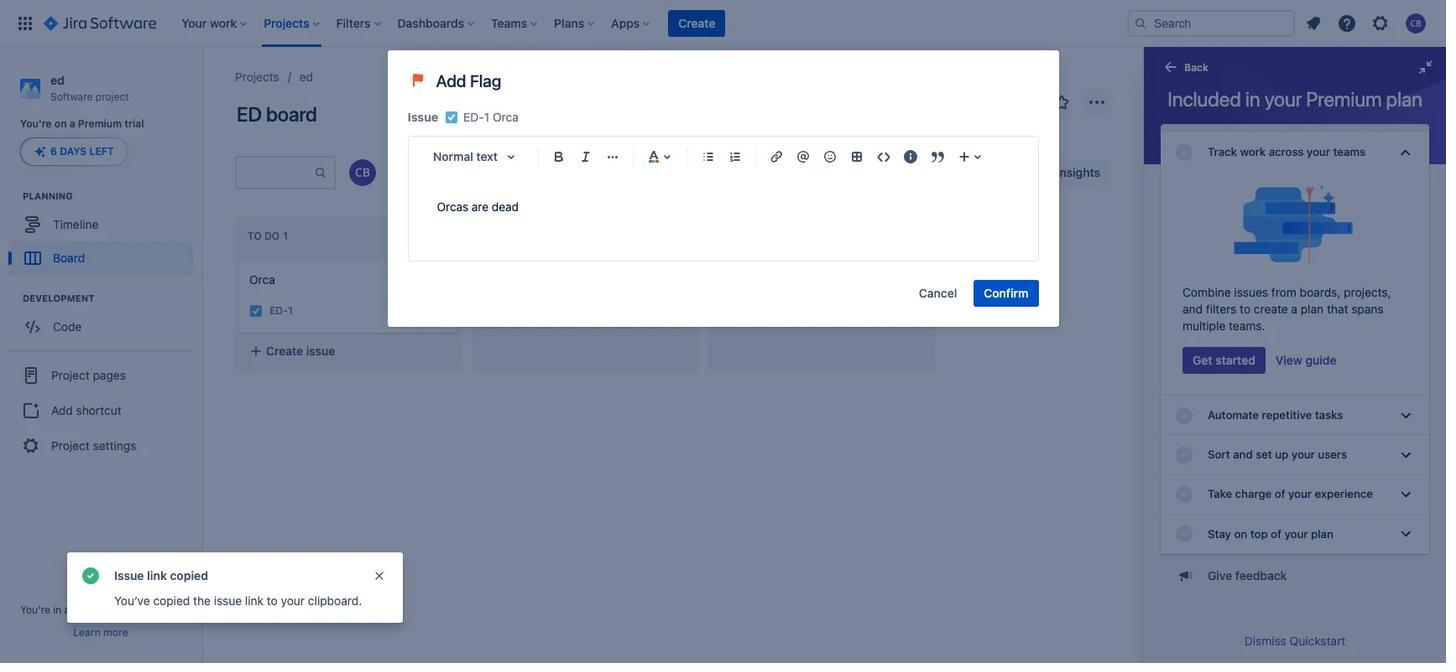Task type: locate. For each thing, give the bounding box(es) containing it.
0 horizontal spatial plan
[[1301, 302, 1324, 316]]

Search field
[[1127, 10, 1295, 37]]

ed up 'software'
[[50, 73, 64, 87]]

add shortcut button
[[7, 395, 195, 428]]

1 vertical spatial 1
[[288, 305, 293, 317]]

ed- inside add flag dialog
[[463, 110, 484, 124]]

1 vertical spatial task image
[[249, 305, 263, 318]]

plan down "boards,"
[[1301, 302, 1324, 316]]

0 horizontal spatial 1
[[288, 305, 293, 317]]

copied down the issue link copied
[[153, 594, 190, 609]]

insights image
[[1033, 163, 1053, 183]]

1 horizontal spatial link
[[245, 594, 264, 609]]

1 you're from the top
[[20, 118, 52, 130]]

issue up normal
[[408, 110, 438, 124]]

task image up normal
[[445, 111, 463, 124]]

info panel image
[[900, 147, 920, 167]]

link right the
[[245, 594, 264, 609]]

1 vertical spatial a
[[1291, 302, 1298, 316]]

0 vertical spatial project
[[96, 90, 129, 103]]

issues
[[1234, 285, 1268, 300]]

ed- up create issue
[[269, 305, 288, 317]]

0 horizontal spatial orca
[[249, 273, 275, 287]]

project down add shortcut
[[51, 439, 90, 453]]

0 vertical spatial premium
[[1306, 87, 1382, 111]]

clipboard.
[[308, 594, 362, 609]]

project inside project pages link
[[51, 368, 90, 383]]

in
[[1245, 87, 1260, 111], [53, 604, 61, 617]]

issue up you've
[[114, 569, 144, 583]]

quote image
[[927, 147, 947, 167]]

to up the teams.
[[1240, 302, 1251, 316]]

project down the issue link copied
[[148, 604, 181, 617]]

1 vertical spatial link
[[245, 594, 264, 609]]

task image left ed-1 link at the left of the page
[[249, 305, 263, 318]]

settings
[[93, 439, 136, 453]]

included
[[1168, 87, 1241, 111]]

task image
[[445, 111, 463, 124], [249, 305, 263, 318]]

0 vertical spatial task image
[[445, 111, 463, 124]]

across
[[1269, 145, 1304, 159]]

you're left team-
[[20, 604, 50, 617]]

you're
[[20, 118, 52, 130], [20, 604, 50, 617]]

Search this board text field
[[237, 158, 314, 188]]

0 vertical spatial 1
[[484, 110, 489, 124]]

ed-1 link
[[269, 304, 293, 318]]

ed software project
[[50, 73, 129, 103]]

ed- for ed-1 orca
[[463, 110, 484, 124]]

software
[[50, 90, 93, 103]]

project for project pages
[[51, 368, 90, 383]]

plan
[[1386, 87, 1423, 111], [1301, 302, 1324, 316]]

1 horizontal spatial create
[[678, 16, 716, 30]]

0 vertical spatial project
[[51, 368, 90, 383]]

add flag
[[436, 71, 501, 91]]

0 vertical spatial a
[[69, 118, 75, 130]]

0 vertical spatial add
[[436, 71, 466, 91]]

ed inside 'ed software project'
[[50, 73, 64, 87]]

primary element
[[10, 0, 1127, 47]]

success image
[[81, 567, 101, 587]]

1 horizontal spatial task image
[[445, 111, 463, 124]]

1 horizontal spatial your
[[1265, 87, 1302, 111]]

link up you've
[[147, 569, 167, 583]]

code snippet image
[[873, 147, 893, 167]]

0 horizontal spatial add
[[51, 404, 73, 418]]

1 horizontal spatial plan
[[1386, 87, 1423, 111]]

group containing project pages
[[7, 351, 195, 470]]

feedback
[[1235, 569, 1287, 583]]

1 vertical spatial create
[[266, 344, 303, 358]]

project pages
[[51, 368, 126, 383]]

1 vertical spatial add
[[51, 404, 73, 418]]

1 inside add flag dialog
[[484, 110, 489, 124]]

search image
[[1134, 16, 1147, 30]]

create inside "button"
[[266, 344, 303, 358]]

1 vertical spatial plan
[[1301, 302, 1324, 316]]

add
[[436, 71, 466, 91], [51, 404, 73, 418]]

to
[[248, 230, 262, 243]]

0 vertical spatial plan
[[1386, 87, 1423, 111]]

orca up the ed-1
[[249, 273, 275, 287]]

0 horizontal spatial issue
[[214, 594, 242, 609]]

included in your premium plan
[[1168, 87, 1423, 111]]

0 vertical spatial to
[[1240, 302, 1251, 316]]

a left team-
[[64, 604, 70, 617]]

1 vertical spatial issue
[[214, 594, 242, 609]]

1 vertical spatial in
[[53, 604, 61, 617]]

1 project from the top
[[51, 368, 90, 383]]

project up the trial
[[96, 90, 129, 103]]

a down from
[[1291, 302, 1298, 316]]

mention image
[[793, 147, 813, 167]]

add for add flag
[[436, 71, 466, 91]]

1 vertical spatial ed-
[[269, 305, 288, 317]]

ed link
[[299, 67, 313, 87]]

add inside "button"
[[51, 404, 73, 418]]

teams
[[1333, 145, 1366, 159]]

spans
[[1352, 302, 1384, 316]]

orca down flag
[[493, 110, 519, 124]]

1 horizontal spatial premium
[[1306, 87, 1382, 111]]

link image
[[766, 147, 786, 167]]

multiple
[[1183, 319, 1226, 333]]

0 vertical spatial issue
[[306, 344, 335, 358]]

create issue button
[[239, 336, 457, 367]]

1 horizontal spatial issue
[[408, 110, 438, 124]]

project for project settings
[[51, 439, 90, 453]]

0 horizontal spatial link
[[147, 569, 167, 583]]

flag
[[470, 71, 501, 91]]

confirm
[[984, 286, 1029, 300]]

0 vertical spatial you're
[[20, 118, 52, 130]]

planning group
[[8, 190, 201, 281]]

0 horizontal spatial premium
[[78, 118, 122, 130]]

ed board
[[237, 102, 317, 126]]

board link
[[8, 242, 193, 276]]

ed- down add flag
[[463, 110, 484, 124]]

issue for issue
[[408, 110, 438, 124]]

a for you're on a premium trial
[[69, 118, 75, 130]]

1 horizontal spatial in
[[1245, 87, 1260, 111]]

1 vertical spatial your
[[1307, 145, 1330, 159]]

2 project from the top
[[51, 439, 90, 453]]

issue link copied
[[114, 569, 208, 583]]

add flag dialog
[[387, 50, 1059, 327]]

0 vertical spatial ed-
[[463, 110, 484, 124]]

0 horizontal spatial ed-
[[269, 305, 288, 317]]

progress bar
[[1161, 124, 1429, 133]]

1 vertical spatial project
[[148, 604, 181, 617]]

to do element
[[248, 230, 291, 243]]

copied
[[170, 569, 208, 583], [153, 594, 190, 609]]

table image
[[846, 147, 867, 167]]

0 vertical spatial your
[[1265, 87, 1302, 111]]

2 vertical spatial a
[[64, 604, 70, 617]]

learn more button
[[73, 627, 128, 640]]

in left team-
[[53, 604, 61, 617]]

give feedback
[[1208, 569, 1287, 583]]

star ed board image
[[1052, 92, 1072, 112]]

1 up create issue
[[288, 305, 293, 317]]

add inside dialog
[[436, 71, 466, 91]]

dismiss quickstart
[[1245, 635, 1346, 649]]

1 horizontal spatial add
[[436, 71, 466, 91]]

task image inside add flag dialog
[[445, 111, 463, 124]]

add left flag
[[436, 71, 466, 91]]

to left the clipboard.
[[267, 594, 278, 609]]

0 horizontal spatial project
[[96, 90, 129, 103]]

quickstart
[[1290, 635, 1346, 649]]

0 horizontal spatial issue
[[114, 569, 144, 583]]

premium left the trial
[[78, 118, 122, 130]]

normal
[[433, 149, 473, 164]]

project inside project settings link
[[51, 439, 90, 453]]

create inside button
[[678, 16, 716, 30]]

back
[[1184, 61, 1209, 74]]

to
[[1240, 302, 1251, 316], [267, 594, 278, 609]]

ed up board
[[299, 70, 313, 84]]

1
[[484, 110, 489, 124], [288, 305, 293, 317]]

project
[[51, 368, 90, 383], [51, 439, 90, 453]]

your inside dropdown button
[[1307, 145, 1330, 159]]

0 vertical spatial create
[[678, 16, 716, 30]]

Optional: Let your team know why this issue has been flagged - Main content area, start typing to enter text. text field
[[437, 197, 1009, 217]]

0 vertical spatial in
[[1245, 87, 1260, 111]]

1 horizontal spatial to
[[1240, 302, 1251, 316]]

you're left on
[[20, 118, 52, 130]]

1 vertical spatial project
[[51, 439, 90, 453]]

1 vertical spatial you're
[[20, 604, 50, 617]]

ed-1
[[269, 305, 293, 317]]

project pages link
[[7, 358, 195, 395]]

issue for issue link copied
[[114, 569, 144, 583]]

group by
[[887, 167, 935, 178]]

timeline
[[53, 217, 98, 232]]

0 vertical spatial orca
[[493, 110, 519, 124]]

orca
[[493, 110, 519, 124], [249, 273, 275, 287]]

1 vertical spatial premium
[[78, 118, 122, 130]]

premium up teams
[[1306, 87, 1382, 111]]

0 vertical spatial issue
[[408, 110, 438, 124]]

0 horizontal spatial your
[[281, 594, 305, 609]]

dismiss quickstart link
[[1245, 635, 1346, 649]]

1 down flag
[[484, 110, 489, 124]]

you're for you're in a team-managed project
[[20, 604, 50, 617]]

ed
[[299, 70, 313, 84], [50, 73, 64, 87]]

view
[[1276, 353, 1303, 368]]

ed- for ed-1
[[269, 305, 288, 317]]

shortcut
[[76, 404, 121, 418]]

filters
[[1206, 302, 1237, 316]]

create
[[678, 16, 716, 30], [266, 344, 303, 358]]

plan down minimize icon
[[1386, 87, 1423, 111]]

1 horizontal spatial ed-
[[463, 110, 484, 124]]

your left teams
[[1307, 145, 1330, 159]]

1 horizontal spatial issue
[[306, 344, 335, 358]]

issue inside add flag dialog
[[408, 110, 438, 124]]

jira software image
[[44, 13, 156, 33], [44, 13, 156, 33]]

project up add shortcut
[[51, 368, 90, 383]]

you're in a team-managed project
[[20, 604, 181, 617]]

go back image
[[1161, 57, 1181, 77]]

a
[[69, 118, 75, 130], [1291, 302, 1298, 316], [64, 604, 70, 617]]

2 you're from the top
[[20, 604, 50, 617]]

your left the clipboard.
[[281, 594, 305, 609]]

trial
[[124, 118, 144, 130]]

0 horizontal spatial in
[[53, 604, 61, 617]]

group
[[7, 351, 195, 470]]

emoji image
[[820, 147, 840, 167]]

pages
[[93, 368, 126, 383]]

 image
[[408, 71, 436, 91]]

1 horizontal spatial orca
[[493, 110, 519, 124]]

a right on
[[69, 118, 75, 130]]

checked image
[[1174, 142, 1194, 163]]

ed
[[237, 102, 262, 126]]

combine
[[1183, 285, 1231, 300]]

1 vertical spatial to
[[267, 594, 278, 609]]

in right included
[[1245, 87, 1260, 111]]

0 horizontal spatial to
[[267, 594, 278, 609]]

0 horizontal spatial ed
[[50, 73, 64, 87]]

copied up the
[[170, 569, 208, 583]]

0 horizontal spatial create
[[266, 344, 303, 358]]

1 horizontal spatial ed
[[299, 70, 313, 84]]

your up across
[[1265, 87, 1302, 111]]

1 vertical spatial issue
[[114, 569, 144, 583]]

issue
[[408, 110, 438, 124], [114, 569, 144, 583]]

your
[[1265, 87, 1302, 111], [1307, 145, 1330, 159], [281, 594, 305, 609]]

combine issues from boards, projects, and filters to create a plan that spans multiple teams.
[[1183, 285, 1391, 333]]

0 vertical spatial copied
[[170, 569, 208, 583]]

premium for plan
[[1306, 87, 1382, 111]]

in for included
[[1245, 87, 1260, 111]]

1 horizontal spatial 1
[[484, 110, 489, 124]]

2 horizontal spatial your
[[1307, 145, 1330, 159]]

premium
[[1306, 87, 1382, 111], [78, 118, 122, 130]]

projects,
[[1344, 285, 1391, 300]]

add left shortcut
[[51, 404, 73, 418]]

invite
[[421, 166, 452, 180]]

1 vertical spatial orca
[[249, 273, 275, 287]]



Task type: describe. For each thing, give the bounding box(es) containing it.
0 horizontal spatial task image
[[249, 305, 263, 318]]

minimize image
[[1416, 57, 1436, 77]]

on
[[54, 118, 67, 130]]

you're on a premium trial
[[20, 118, 144, 130]]

development
[[23, 293, 94, 304]]

board
[[53, 251, 85, 265]]

create for create issue
[[266, 344, 303, 358]]

track work across your teams
[[1208, 145, 1366, 159]]

you're for you're on a premium trial
[[20, 118, 52, 130]]

give
[[1208, 569, 1232, 583]]

the
[[193, 594, 211, 609]]

1 for ed-1 orca
[[484, 110, 489, 124]]

boards,
[[1300, 285, 1341, 300]]

a inside combine issues from boards, projects, and filters to create a plan that spans multiple teams.
[[1291, 302, 1298, 316]]

create for create
[[678, 16, 716, 30]]

confirm button
[[974, 280, 1039, 307]]

guide
[[1306, 353, 1337, 368]]

do
[[264, 230, 280, 243]]

are
[[472, 200, 489, 214]]

italic ⌘i image
[[575, 147, 596, 167]]

team-
[[73, 604, 101, 617]]

create
[[1254, 302, 1288, 316]]

selected issues element
[[408, 109, 445, 129]]

get started button
[[1183, 348, 1266, 374]]

plan inside combine issues from boards, projects, and filters to create a plan that spans multiple teams.
[[1301, 302, 1324, 316]]

dead
[[492, 200, 519, 214]]

in for you're
[[53, 604, 61, 617]]

track work across your teams button
[[1161, 133, 1429, 172]]

add shortcut
[[51, 404, 121, 418]]

you've
[[114, 594, 150, 609]]

learn
[[73, 627, 101, 640]]

cj baylor image
[[349, 159, 376, 186]]

you've copied the issue link to your clipboard.
[[114, 594, 362, 609]]

dismiss image
[[373, 570, 386, 583]]

projects
[[235, 70, 279, 84]]

ed for ed
[[299, 70, 313, 84]]

dismiss
[[1245, 635, 1287, 649]]

timeline link
[[8, 208, 193, 242]]

development group
[[8, 292, 201, 349]]

insights button
[[1023, 159, 1110, 186]]

to do
[[248, 230, 280, 243]]

text
[[476, 149, 498, 164]]

teams.
[[1229, 319, 1265, 333]]

more formatting image
[[602, 147, 622, 167]]

by
[[923, 167, 935, 178]]

1 for ed-1
[[288, 305, 293, 317]]

2 vertical spatial your
[[281, 594, 305, 609]]

bold ⌘b image
[[549, 147, 569, 167]]

get started
[[1193, 353, 1256, 368]]

invite button
[[386, 158, 467, 188]]

code
[[53, 320, 82, 334]]

give feedback button
[[1166, 563, 1429, 590]]

orcas
[[437, 200, 469, 214]]

cancel button
[[909, 280, 967, 307]]

cancel
[[919, 286, 957, 300]]

issue inside "create issue" "button"
[[306, 344, 335, 358]]

add people image
[[391, 163, 411, 183]]

get
[[1193, 353, 1212, 368]]

planning
[[23, 191, 73, 202]]

more
[[103, 627, 128, 640]]

orcas are dead
[[437, 200, 519, 214]]

project settings link
[[7, 428, 195, 465]]

track
[[1208, 145, 1237, 159]]

create banner
[[0, 0, 1446, 47]]

code link
[[8, 311, 193, 344]]

create button
[[668, 10, 726, 37]]

numbered list ⌘⇧7 image
[[725, 147, 745, 167]]

that
[[1327, 302, 1348, 316]]

group
[[887, 167, 920, 178]]

a for you're in a team-managed project
[[64, 604, 70, 617]]

back button
[[1151, 54, 1219, 81]]

insights
[[1056, 165, 1100, 180]]

1 vertical spatial copied
[[153, 594, 190, 609]]

from
[[1271, 285, 1297, 300]]

view guide
[[1276, 353, 1337, 368]]

ed-1 orca
[[463, 110, 519, 124]]

add for add shortcut
[[51, 404, 73, 418]]

project settings
[[51, 439, 136, 453]]

projects link
[[235, 67, 279, 87]]

orca inside add flag dialog
[[493, 110, 519, 124]]

create issue
[[266, 344, 335, 358]]

ed for ed software project
[[50, 73, 64, 87]]

normal text
[[433, 149, 498, 164]]

normal text button
[[425, 138, 531, 175]]

learn more
[[73, 627, 128, 640]]

managed
[[101, 604, 145, 617]]

bullet list ⌘⇧8 image
[[698, 147, 718, 167]]

project inside 'ed software project'
[[96, 90, 129, 103]]

1 horizontal spatial project
[[148, 604, 181, 617]]

started
[[1216, 353, 1256, 368]]

and
[[1183, 302, 1203, 316]]

to inside combine issues from boards, projects, and filters to create a plan that spans multiple teams.
[[1240, 302, 1251, 316]]

premium for trial
[[78, 118, 122, 130]]

0 vertical spatial link
[[147, 569, 167, 583]]



Task type: vqa. For each thing, say whether or not it's contained in the screenshot.
'BOLD ⌘B' icon
yes



